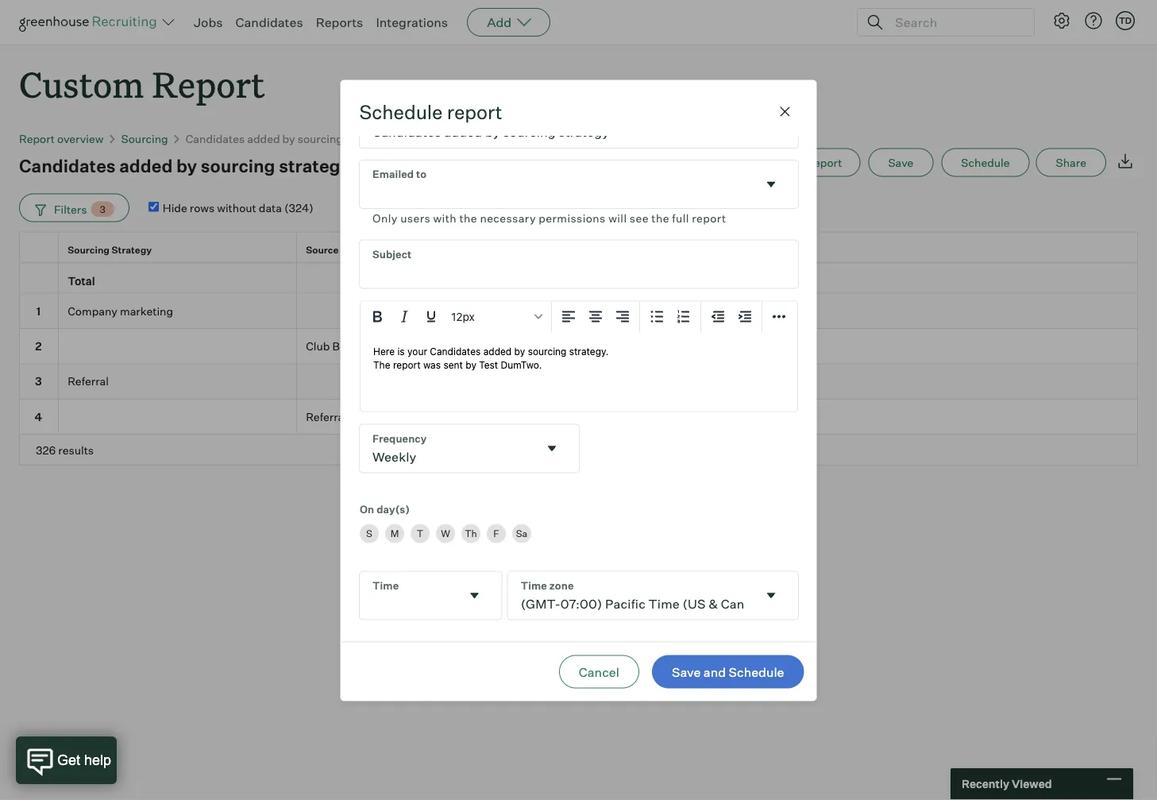 Task type: describe. For each thing, give the bounding box(es) containing it.
download image
[[1117, 152, 1136, 171]]

0 vertical spatial added
[[247, 132, 280, 146]]

0 vertical spatial by
[[283, 132, 295, 146]]

Hide rows without data (324) checkbox
[[148, 202, 159, 212]]

2 toolbar from the left
[[640, 301, 701, 332]]

integrations link
[[376, 14, 448, 30]]

2 vertical spatial schedule
[[729, 664, 785, 680]]

filters
[[54, 202, 87, 216]]

row containing 2
[[19, 329, 1139, 364]]

s
[[366, 527, 372, 539]]

source name
[[306, 244, 368, 256]]

td button
[[1117, 11, 1136, 30]]

jobs link
[[194, 14, 223, 30]]

save and schedule this report to revisit it! element
[[869, 148, 942, 177]]

candidates added by sourcing strategy link
[[186, 132, 389, 146]]

viewed
[[1012, 777, 1053, 791]]

save for save and schedule
[[672, 664, 701, 680]]

1 for 1
[[425, 304, 429, 318]]

12px
[[451, 310, 475, 323]]

4 cell
[[19, 400, 59, 435]]

0 vertical spatial referral
[[68, 374, 109, 388]]

schedule for schedule
[[962, 155, 1010, 169]]

(324)
[[285, 201, 314, 215]]

filter image
[[33, 203, 46, 216]]

integrations
[[376, 14, 448, 30]]

add
[[487, 14, 512, 30]]

3 column header from the left
[[416, 264, 1138, 293]]

1 link for club blasts (uni)
[[425, 339, 429, 353]]

f
[[493, 527, 499, 539]]

company marketing
[[68, 304, 173, 318]]

recently
[[962, 777, 1010, 791]]

custom report
[[19, 60, 265, 107]]

candidates link
[[236, 14, 303, 30]]

1 cell
[[19, 294, 59, 329]]

save and schedule button
[[652, 655, 805, 688]]

12px group
[[360, 301, 797, 332]]

club blasts (uni)
[[306, 339, 394, 353]]

2 cell
[[19, 329, 59, 364]]

users
[[400, 211, 430, 225]]

12px toolbar
[[360, 301, 552, 332]]

edit report
[[783, 155, 843, 169]]

326
[[36, 443, 56, 457]]

company
[[68, 304, 118, 318]]

hide rows without data (324)
[[163, 201, 314, 215]]

Search text field
[[892, 11, 1020, 34]]

add button
[[467, 8, 551, 37]]

total column header
[[59, 264, 297, 293]]

row group containing 1
[[19, 294, 1139, 435]]

schedule button
[[942, 148, 1030, 177]]

Only users with the necessary permissions will see the full report field
[[360, 160, 798, 227]]

sourcing for sourcing strategy
[[68, 244, 110, 256]]

1 horizontal spatial referral
[[306, 410, 347, 424]]

1 for 4
[[425, 410, 429, 424]]

edit report link
[[765, 148, 861, 177]]

only users with the necessary permissions will see the full report
[[372, 211, 726, 225]]

1 vertical spatial strategy
[[279, 155, 351, 177]]

0 vertical spatial 3
[[100, 203, 106, 215]]

1 vertical spatial added
[[119, 155, 173, 177]]

on
[[360, 503, 374, 515]]

results
[[58, 443, 94, 457]]

edit
[[783, 155, 804, 169]]

share button
[[1037, 148, 1107, 177]]

sourcing strategy
[[68, 244, 152, 256]]

total
[[68, 274, 95, 288]]

see
[[630, 211, 649, 225]]

permissions
[[539, 211, 606, 225]]

recently viewed
[[962, 777, 1053, 791]]

schedule for schedule report
[[360, 100, 443, 124]]

td button
[[1113, 8, 1139, 33]]

sourcing link
[[121, 132, 168, 146]]

reports link
[[316, 14, 363, 30]]

full
[[672, 211, 689, 225]]



Task type: locate. For each thing, give the bounding box(es) containing it.
by
[[283, 132, 295, 146], [176, 155, 197, 177]]

sourcing
[[298, 132, 343, 146], [201, 155, 275, 177]]

2 horizontal spatial schedule
[[962, 155, 1010, 169]]

1 horizontal spatial schedule
[[729, 664, 785, 680]]

and
[[704, 664, 726, 680]]

1 horizontal spatial toggle flyout image
[[763, 587, 779, 603]]

strategy
[[112, 244, 152, 256]]

configure image
[[1053, 11, 1072, 30]]

report inside field
[[692, 211, 726, 225]]

0 vertical spatial save
[[889, 155, 914, 169]]

2 the from the left
[[652, 211, 669, 225]]

0 vertical spatial candidates
[[236, 14, 303, 30]]

added
[[247, 132, 280, 146], [119, 155, 173, 177]]

candidates up the "rows"
[[186, 132, 245, 146]]

cancel button
[[559, 655, 640, 688]]

sourcing for sourcing
[[121, 132, 168, 146]]

report for custom report
[[152, 60, 265, 107]]

by up hide
[[176, 155, 197, 177]]

candidates down report overview
[[19, 155, 116, 177]]

0 vertical spatial sourcing
[[121, 132, 168, 146]]

1 inside 1 cell
[[36, 304, 41, 318]]

table
[[19, 232, 1139, 466]]

2 row from the top
[[19, 294, 1139, 329]]

1 vertical spatial referral
[[306, 410, 347, 424]]

0 vertical spatial candidates added by sourcing strategy
[[186, 132, 389, 146]]

1 horizontal spatial 3
[[100, 203, 106, 215]]

added up data in the left of the page
[[247, 132, 280, 146]]

3 down 2 cell
[[35, 374, 42, 388]]

0 horizontal spatial 3
[[35, 374, 42, 388]]

candidates added by sourcing strategy
[[186, 132, 389, 146], [19, 155, 351, 177]]

2 column header from the left
[[297, 264, 416, 293]]

row containing 1
[[19, 294, 1139, 329]]

data
[[259, 201, 282, 215]]

0 horizontal spatial sourcing
[[68, 244, 110, 256]]

toggle flyout image inside only users with the necessary permissions will see the full report field
[[763, 176, 779, 192]]

2 vertical spatial candidates
[[19, 155, 116, 177]]

row group
[[19, 294, 1139, 435]]

4
[[35, 410, 42, 424]]

on day(s)
[[360, 503, 410, 515]]

1 vertical spatial toggle flyout image
[[544, 440, 560, 456]]

1 vertical spatial 3
[[35, 374, 42, 388]]

total row
[[19, 263, 1139, 294]]

3 row from the top
[[19, 329, 1139, 364]]

the right with
[[459, 211, 477, 225]]

sourcing up total
[[68, 244, 110, 256]]

0 horizontal spatial by
[[176, 155, 197, 177]]

0 horizontal spatial referral
[[68, 374, 109, 388]]

1 horizontal spatial report
[[692, 211, 726, 225]]

0 horizontal spatial the
[[459, 211, 477, 225]]

1 toolbar from the left
[[552, 301, 640, 332]]

blasts
[[332, 339, 365, 353]]

0 horizontal spatial save
[[672, 664, 701, 680]]

2 vertical spatial 1 link
[[425, 410, 429, 424]]

report overview link
[[19, 132, 104, 146]]

reports
[[316, 14, 363, 30]]

sourcing
[[121, 132, 168, 146], [68, 244, 110, 256]]

referral
[[68, 374, 109, 388], [306, 410, 347, 424]]

1 horizontal spatial the
[[652, 211, 669, 225]]

day(s)
[[376, 503, 410, 515]]

0 horizontal spatial report
[[447, 100, 503, 124]]

t
[[417, 527, 423, 539]]

1 horizontal spatial save
[[889, 155, 914, 169]]

4 row from the top
[[19, 364, 1139, 400]]

1 vertical spatial sourcing
[[68, 244, 110, 256]]

td
[[1120, 15, 1133, 26]]

row containing sourcing strategy
[[19, 232, 1139, 267]]

save
[[889, 155, 914, 169], [672, 664, 701, 680]]

0 horizontal spatial toggle flyout image
[[467, 587, 483, 603]]

cancel
[[579, 664, 620, 680]]

3 inside cell
[[35, 374, 42, 388]]

1 vertical spatial candidates
[[186, 132, 245, 146]]

0 horizontal spatial added
[[119, 155, 173, 177]]

0 horizontal spatial toggle flyout image
[[544, 440, 560, 456]]

will
[[608, 211, 627, 225]]

1 link for referral
[[425, 410, 429, 424]]

1 the from the left
[[459, 211, 477, 225]]

1 horizontal spatial added
[[247, 132, 280, 146]]

strategy
[[346, 132, 389, 146], [279, 155, 351, 177]]

0 vertical spatial schedule
[[360, 100, 443, 124]]

report inside edit report link
[[807, 155, 843, 169]]

toggle flyout image
[[763, 176, 779, 192], [544, 440, 560, 456]]

3 1 link from the top
[[425, 410, 429, 424]]

1
[[36, 304, 41, 318], [425, 304, 429, 318], [425, 339, 429, 353], [425, 410, 429, 424]]

save and schedule
[[672, 664, 785, 680]]

close modal icon image
[[776, 102, 795, 121]]

custom
[[19, 60, 144, 107]]

source
[[306, 244, 339, 256]]

club
[[306, 339, 330, 353]]

marketing
[[120, 304, 173, 318]]

2 toggle flyout image from the left
[[763, 587, 779, 603]]

1 row from the top
[[19, 232, 1139, 267]]

hide
[[163, 201, 187, 215]]

1 vertical spatial sourcing
[[201, 155, 275, 177]]

report overview
[[19, 132, 104, 146]]

schedule
[[360, 100, 443, 124], [962, 155, 1010, 169], [729, 664, 785, 680]]

2 vertical spatial report
[[807, 155, 843, 169]]

sourcing inside row
[[68, 244, 110, 256]]

3 toolbar from the left
[[701, 301, 762, 332]]

1 vertical spatial report
[[692, 211, 726, 225]]

strategy down schedule report
[[346, 132, 389, 146]]

report for edit report
[[807, 155, 843, 169]]

toolbar
[[552, 301, 640, 332], [640, 301, 701, 332], [701, 301, 762, 332]]

candidates added by sourcing strategy up hide
[[19, 155, 351, 177]]

0 vertical spatial report
[[447, 100, 503, 124]]

with
[[433, 211, 457, 225]]

1 vertical spatial report
[[19, 132, 55, 146]]

0 horizontal spatial sourcing
[[201, 155, 275, 177]]

candidates added by sourcing strategy up '(324)'
[[186, 132, 389, 146]]

0 vertical spatial 1 link
[[425, 304, 429, 318]]

None text field
[[360, 240, 798, 288], [360, 424, 538, 472], [360, 571, 460, 619], [508, 571, 757, 619], [360, 240, 798, 288], [360, 424, 538, 472], [360, 571, 460, 619], [508, 571, 757, 619]]

save for save
[[889, 155, 914, 169]]

0 horizontal spatial schedule
[[360, 100, 443, 124]]

2 horizontal spatial report
[[807, 155, 843, 169]]

row containing 4
[[19, 400, 1139, 435]]

5 row from the top
[[19, 400, 1139, 435]]

1 vertical spatial schedule
[[962, 155, 1010, 169]]

(uni)
[[367, 339, 394, 353]]

3 cell
[[19, 364, 59, 400]]

strategy down candidates added by sourcing strategy link
[[279, 155, 351, 177]]

0 horizontal spatial report
[[19, 132, 55, 146]]

candidates
[[236, 14, 303, 30], [186, 132, 245, 146], [19, 155, 116, 177]]

1 horizontal spatial report
[[152, 60, 265, 107]]

by up '(324)'
[[283, 132, 295, 146]]

1 vertical spatial by
[[176, 155, 197, 177]]

column header
[[19, 264, 59, 293], [297, 264, 416, 293], [416, 264, 1138, 293]]

cell
[[297, 294, 416, 329], [59, 329, 297, 364], [297, 364, 416, 400], [416, 364, 1139, 400], [59, 400, 297, 435]]

overview
[[57, 132, 104, 146]]

schedule report
[[360, 100, 503, 124]]

12px button
[[445, 303, 548, 330]]

row
[[19, 232, 1139, 267], [19, 294, 1139, 329], [19, 329, 1139, 364], [19, 364, 1139, 400], [19, 400, 1139, 435]]

sa
[[516, 527, 527, 539]]

0 vertical spatial report
[[152, 60, 265, 107]]

row containing 3
[[19, 364, 1139, 400]]

None field
[[360, 424, 579, 472], [360, 571, 502, 619], [508, 571, 798, 619], [360, 424, 579, 472], [360, 571, 502, 619], [508, 571, 798, 619]]

only
[[372, 211, 398, 225]]

report
[[447, 100, 503, 124], [692, 211, 726, 225]]

candidates right the jobs
[[236, 14, 303, 30]]

greenhouse recruiting image
[[19, 13, 162, 32]]

necessary
[[480, 211, 536, 225]]

326 results
[[36, 443, 94, 457]]

1 for 2
[[425, 339, 429, 353]]

1 toggle flyout image from the left
[[467, 587, 483, 603]]

toggle flyout image
[[467, 587, 483, 603], [763, 587, 779, 603]]

0 vertical spatial strategy
[[346, 132, 389, 146]]

1 link
[[425, 304, 429, 318], [425, 339, 429, 353], [425, 410, 429, 424]]

1 horizontal spatial by
[[283, 132, 295, 146]]

report right edit
[[807, 155, 843, 169]]

3 right the 'filters'
[[100, 203, 106, 215]]

w
[[441, 527, 450, 539]]

the left full
[[652, 211, 669, 225]]

m
[[390, 527, 399, 539]]

report
[[152, 60, 265, 107], [19, 132, 55, 146], [807, 155, 843, 169]]

3
[[100, 203, 106, 215], [35, 374, 42, 388]]

name
[[341, 244, 368, 256]]

referral right 3 cell on the top left
[[68, 374, 109, 388]]

table containing total
[[19, 232, 1139, 466]]

2
[[35, 339, 42, 353]]

1 column header from the left
[[19, 264, 59, 293]]

1 vertical spatial 1 link
[[425, 339, 429, 353]]

sourcing down custom report
[[121, 132, 168, 146]]

report left overview
[[19, 132, 55, 146]]

1 horizontal spatial sourcing
[[298, 132, 343, 146]]

1 horizontal spatial toggle flyout image
[[763, 176, 779, 192]]

th
[[465, 527, 477, 539]]

added down the sourcing link
[[119, 155, 173, 177]]

referral down club
[[306, 410, 347, 424]]

without
[[217, 201, 256, 215]]

report down the jobs
[[152, 60, 265, 107]]

2 1 link from the top
[[425, 339, 429, 353]]

0 vertical spatial sourcing
[[298, 132, 343, 146]]

the
[[459, 211, 477, 225], [652, 211, 669, 225]]

share
[[1057, 155, 1087, 169]]

sourcing up '(324)'
[[298, 132, 343, 146]]

1 vertical spatial save
[[672, 664, 701, 680]]

1 horizontal spatial sourcing
[[121, 132, 168, 146]]

1 vertical spatial candidates added by sourcing strategy
[[19, 155, 351, 177]]

rows
[[190, 201, 215, 215]]

jobs
[[194, 14, 223, 30]]

0 vertical spatial toggle flyout image
[[763, 176, 779, 192]]

save button
[[869, 148, 934, 177]]

1 1 link from the top
[[425, 304, 429, 318]]

sourcing up hide rows without data (324)
[[201, 155, 275, 177]]



Task type: vqa. For each thing, say whether or not it's contained in the screenshot.
"Hide rows without data (324)"
yes



